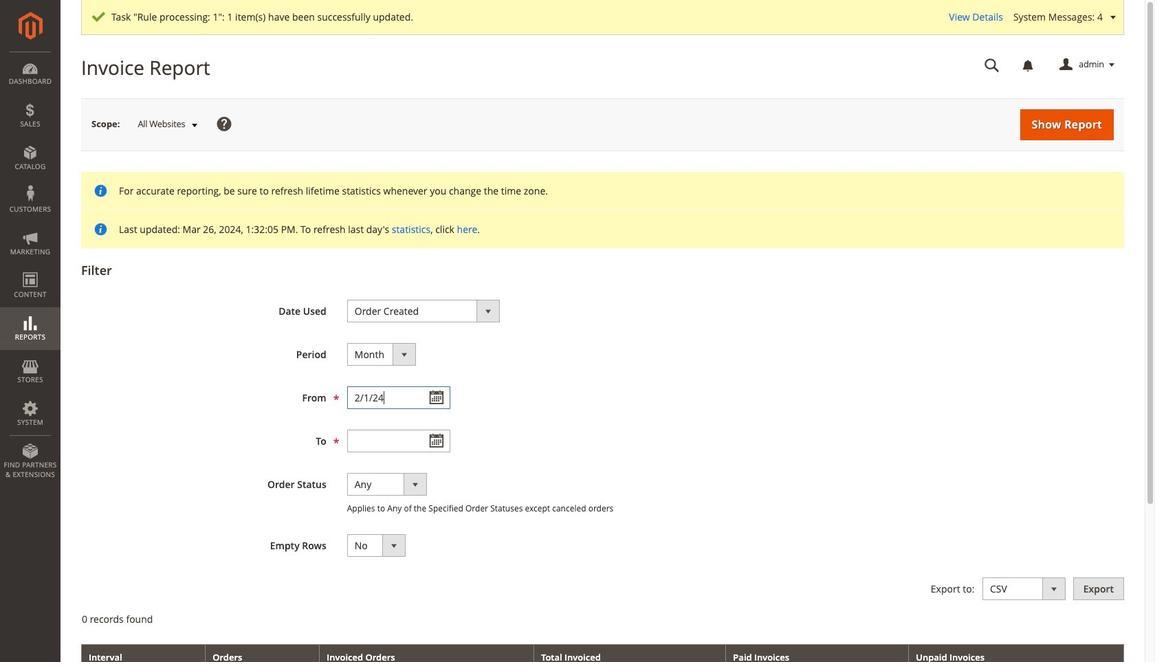 Task type: locate. For each thing, give the bounding box(es) containing it.
None text field
[[975, 53, 1010, 77], [347, 387, 450, 409], [975, 53, 1010, 77], [347, 387, 450, 409]]

None text field
[[347, 430, 450, 453]]

menu bar
[[0, 52, 61, 486]]



Task type: describe. For each thing, give the bounding box(es) containing it.
magento admin panel image
[[18, 12, 42, 40]]



